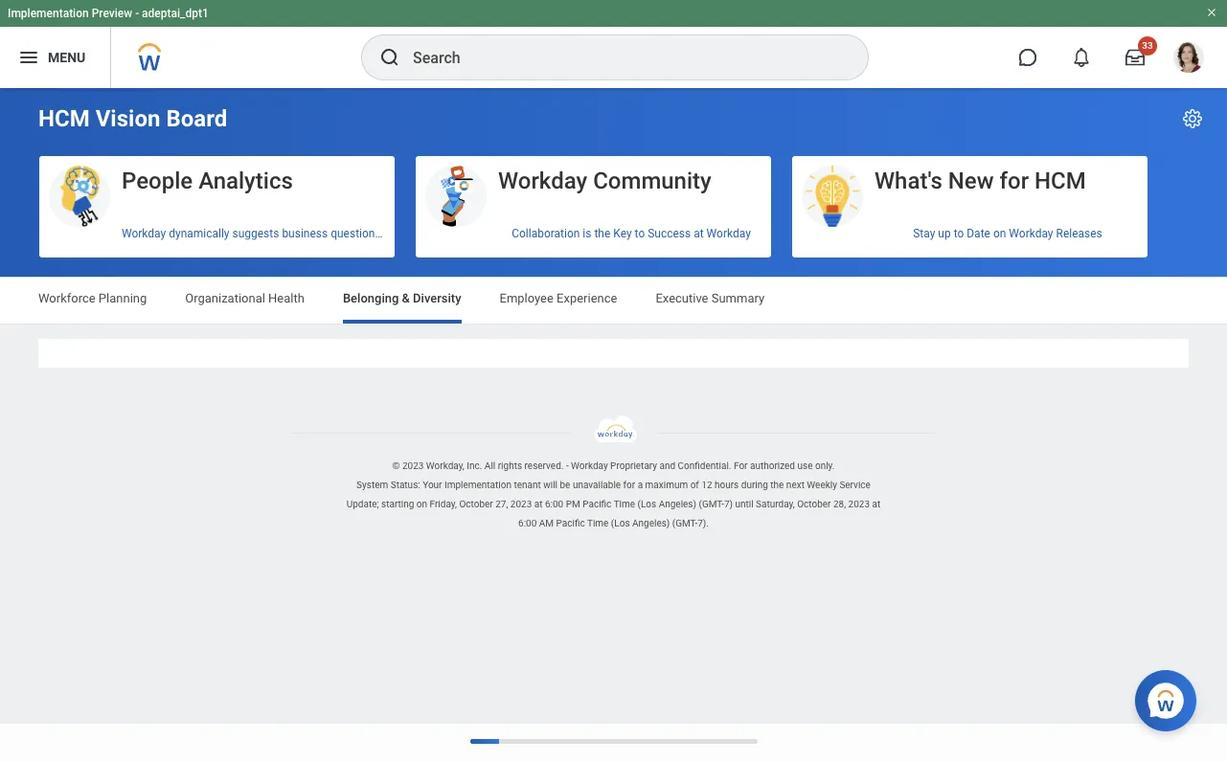 Task type: vqa. For each thing, say whether or not it's contained in the screenshot.
be
yes



Task type: describe. For each thing, give the bounding box(es) containing it.
preview
[[92, 7, 132, 20]]

menu button
[[0, 27, 110, 88]]

12
[[702, 480, 713, 491]]

experience
[[557, 291, 618, 306]]

analytics
[[199, 168, 293, 195]]

organizational health
[[185, 291, 305, 306]]

executive
[[656, 291, 709, 306]]

the inside main content
[[595, 227, 611, 240]]

business
[[282, 227, 328, 240]]

stay up to date on workday releases
[[914, 227, 1103, 240]]

what's new for hcm button
[[793, 156, 1148, 229]]

weekly
[[807, 480, 838, 491]]

date
[[967, 227, 991, 240]]

1 vertical spatial (gmt-
[[673, 519, 698, 529]]

diversity
[[413, 291, 461, 306]]

proprietary
[[611, 461, 657, 472]]

planning
[[99, 291, 147, 306]]

a
[[638, 480, 643, 491]]

justify image
[[17, 46, 40, 69]]

workforce planning
[[38, 291, 147, 306]]

stay
[[914, 227, 936, 240]]

hcm inside button
[[1035, 168, 1087, 195]]

authorized
[[750, 461, 795, 472]]

configure this page image
[[1182, 107, 1205, 130]]

workday left releases
[[1009, 227, 1054, 240]]

0 vertical spatial angeles)
[[659, 499, 697, 510]]

health
[[268, 291, 305, 306]]

rights
[[498, 461, 522, 472]]

0 horizontal spatial at
[[535, 499, 543, 510]]

up
[[939, 227, 951, 240]]

at inside collaboration is the key to success at workday link
[[694, 227, 704, 240]]

for inside button
[[1000, 168, 1029, 195]]

saturday,
[[756, 499, 795, 510]]

hcm vision board
[[38, 105, 227, 132]]

update;
[[347, 499, 379, 510]]

0 horizontal spatial 2023
[[402, 461, 424, 472]]

tenant inside © 2023 workday, inc. all rights reserved. - workday proprietary and confidential. for authorized use only. system status: your implementation tenant will be unavailable for a maximum of 12 hours during the next weekly service update; starting on friday, october 27, 2023 at 6:00 pm pacific time (los angeles) (gmt-7) until saturday, october 28, 2023 at 6:00 am pacific time (los angeles) (gmt-7).
[[514, 480, 541, 491]]

1 to from the left
[[635, 227, 645, 240]]

1 vertical spatial time
[[587, 519, 609, 529]]

inc.
[[467, 461, 482, 472]]

2 to from the left
[[954, 227, 964, 240]]

main content containing hcm vision board
[[0, 88, 1228, 385]]

stay up to date on workday releases link
[[793, 219, 1148, 248]]

collaboration is the key to success at workday link
[[416, 219, 771, 248]]

only.
[[816, 461, 835, 472]]

employee experience
[[500, 291, 618, 306]]

collaboration
[[512, 227, 580, 240]]

and
[[660, 461, 676, 472]]

tab list inside main content
[[19, 278, 1209, 324]]

will
[[544, 480, 558, 491]]

workday community button
[[416, 156, 771, 229]]

close environment banner image
[[1207, 7, 1218, 18]]

1 horizontal spatial time
[[614, 499, 635, 510]]

on inside stay up to date on workday releases link
[[994, 227, 1007, 240]]

key
[[614, 227, 632, 240]]

suggests
[[232, 227, 279, 240]]

releases
[[1057, 227, 1103, 240]]

reserved.
[[525, 461, 564, 472]]

workforce
[[38, 291, 95, 306]]

hours
[[715, 480, 739, 491]]

for
[[734, 461, 748, 472]]

people analytics button
[[39, 156, 395, 229]]

of
[[691, 480, 699, 491]]

starting
[[382, 499, 414, 510]]

notifications large image
[[1072, 48, 1092, 67]]

people
[[122, 168, 193, 195]]

- inside 'menu' banner
[[135, 7, 139, 20]]

adeptai_dpt1
[[142, 7, 209, 20]]

new
[[949, 168, 994, 195]]

collaboration is the key to success at workday
[[512, 227, 751, 240]]

belonging
[[343, 291, 399, 306]]

vision
[[96, 105, 160, 132]]

board
[[166, 105, 227, 132]]

1 vertical spatial pacific
[[556, 519, 585, 529]]

organizational
[[185, 291, 265, 306]]

0 vertical spatial hcm
[[38, 105, 90, 132]]

people analytics
[[122, 168, 293, 195]]

implementation preview -   adeptai_dpt1
[[8, 7, 209, 20]]



Task type: locate. For each thing, give the bounding box(es) containing it.
dynamically
[[169, 227, 230, 240]]

0 horizontal spatial the
[[595, 227, 611, 240]]

0 vertical spatial pacific
[[583, 499, 612, 510]]

workday up unavailable
[[571, 461, 608, 472]]

main content
[[0, 88, 1228, 385]]

service
[[840, 480, 871, 491]]

1 vertical spatial -
[[566, 461, 569, 472]]

tenant left will
[[514, 480, 541, 491]]

workday inside "button"
[[498, 168, 588, 195]]

0 horizontal spatial 6:00
[[519, 519, 537, 529]]

(los down unavailable
[[611, 519, 630, 529]]

at up am
[[535, 499, 543, 510]]

1 horizontal spatial tenant
[[514, 480, 541, 491]]

your
[[423, 480, 442, 491]]

success
[[648, 227, 691, 240]]

workday dynamically suggests business questions based on your tenant
[[122, 227, 491, 240]]

1 vertical spatial angeles)
[[633, 519, 670, 529]]

am
[[539, 519, 554, 529]]

1 vertical spatial 6:00
[[519, 519, 537, 529]]

october down weekly
[[798, 499, 831, 510]]

workday dynamically suggests business questions based on your tenant link
[[39, 219, 491, 248]]

the left next
[[771, 480, 784, 491]]

pacific down the pm
[[556, 519, 585, 529]]

on inside workday dynamically suggests business questions based on your tenant link
[[418, 227, 431, 240]]

at right success
[[694, 227, 704, 240]]

0 vertical spatial tenant
[[459, 227, 491, 240]]

0 vertical spatial implementation
[[8, 7, 89, 20]]

33 button
[[1115, 36, 1158, 79]]

2023 right 27,
[[511, 499, 532, 510]]

the
[[595, 227, 611, 240], [771, 480, 784, 491]]

workday down people
[[122, 227, 166, 240]]

2 horizontal spatial at
[[873, 499, 881, 510]]

2 horizontal spatial 2023
[[849, 499, 870, 510]]

community
[[593, 168, 712, 195]]

on
[[418, 227, 431, 240], [994, 227, 1007, 240], [417, 499, 428, 510]]

on left your
[[418, 227, 431, 240]]

- right "preview"
[[135, 7, 139, 20]]

pm
[[566, 499, 581, 510]]

7)
[[724, 499, 733, 510]]

0 vertical spatial the
[[595, 227, 611, 240]]

workday inside © 2023 workday, inc. all rights reserved. - workday proprietary and confidential. for authorized use only. system status: your implementation tenant will be unavailable for a maximum of 12 hours during the next weekly service update; starting on friday, october 27, 2023 at 6:00 pm pacific time (los angeles) (gmt-7) until saturday, october 28, 2023 at 6:00 am pacific time (los angeles) (gmt-7).
[[571, 461, 608, 472]]

implementation down inc.
[[445, 480, 512, 491]]

implementation inside © 2023 workday, inc. all rights reserved. - workday proprietary and confidential. for authorized use only. system status: your implementation tenant will be unavailable for a maximum of 12 hours during the next weekly service update; starting on friday, october 27, 2023 at 6:00 pm pacific time (los angeles) (gmt-7) until saturday, october 28, 2023 at 6:00 am pacific time (los angeles) (gmt-7).
[[445, 480, 512, 491]]

0 horizontal spatial tenant
[[459, 227, 491, 240]]

0 horizontal spatial implementation
[[8, 7, 89, 20]]

1 vertical spatial for
[[624, 480, 636, 491]]

1 vertical spatial (los
[[611, 519, 630, 529]]

0 horizontal spatial time
[[587, 519, 609, 529]]

all
[[485, 461, 496, 472]]

1 horizontal spatial to
[[954, 227, 964, 240]]

hcm up releases
[[1035, 168, 1087, 195]]

angeles)
[[659, 499, 697, 510], [633, 519, 670, 529]]

footer containing © 2023 workday, inc. all rights reserved. - workday proprietary and confidential. for authorized use only. system status: your implementation tenant will be unavailable for a maximum of 12 hours during the next weekly service update; starting on friday, october 27, 2023 at 6:00 pm pacific time (los angeles) (gmt-7) until saturday, october 28, 2023 at 6:00 am pacific time (los angeles) (gmt-7).
[[0, 416, 1228, 534]]

workday
[[498, 168, 588, 195], [122, 227, 166, 240], [707, 227, 751, 240], [1009, 227, 1054, 240], [571, 461, 608, 472]]

-
[[135, 7, 139, 20], [566, 461, 569, 472]]

footer
[[0, 416, 1228, 534]]

use
[[798, 461, 813, 472]]

1 horizontal spatial for
[[1000, 168, 1029, 195]]

0 vertical spatial -
[[135, 7, 139, 20]]

0 horizontal spatial (gmt-
[[673, 519, 698, 529]]

maximum
[[645, 480, 688, 491]]

2023 right 28,
[[849, 499, 870, 510]]

0 horizontal spatial -
[[135, 7, 139, 20]]

1 horizontal spatial implementation
[[445, 480, 512, 491]]

summary
[[712, 291, 765, 306]]

angeles) down the maximum
[[659, 499, 697, 510]]

- up be
[[566, 461, 569, 472]]

2 october from the left
[[798, 499, 831, 510]]

at
[[694, 227, 704, 240], [535, 499, 543, 510], [873, 499, 881, 510]]

on right date
[[994, 227, 1007, 240]]

menu banner
[[0, 0, 1228, 88]]

to right key
[[635, 227, 645, 240]]

your
[[434, 227, 456, 240]]

7).
[[698, 519, 709, 529]]

6:00 left the pm
[[545, 499, 564, 510]]

0 horizontal spatial october
[[459, 499, 493, 510]]

until
[[736, 499, 754, 510]]

search image
[[379, 46, 402, 69]]

on left friday, at the bottom of page
[[417, 499, 428, 510]]

for
[[1000, 168, 1029, 195], [624, 480, 636, 491]]

0 horizontal spatial to
[[635, 227, 645, 240]]

october left 27,
[[459, 499, 493, 510]]

0 vertical spatial for
[[1000, 168, 1029, 195]]

hcm down menu
[[38, 105, 90, 132]]

6:00
[[545, 499, 564, 510], [519, 519, 537, 529]]

1 horizontal spatial (los
[[638, 499, 657, 510]]

profile logan mcneil image
[[1174, 42, 1205, 77]]

during
[[742, 480, 768, 491]]

0 horizontal spatial hcm
[[38, 105, 90, 132]]

0 vertical spatial (los
[[638, 499, 657, 510]]

employee
[[500, 291, 554, 306]]

(gmt- down 'of'
[[673, 519, 698, 529]]

1 horizontal spatial (gmt-
[[699, 499, 724, 510]]

workday,
[[426, 461, 465, 472]]

0 horizontal spatial for
[[624, 480, 636, 491]]

october
[[459, 499, 493, 510], [798, 499, 831, 510]]

6:00 left am
[[519, 519, 537, 529]]

0 vertical spatial (gmt-
[[699, 499, 724, 510]]

angeles) down a
[[633, 519, 670, 529]]

pacific
[[583, 499, 612, 510], [556, 519, 585, 529]]

workday right success
[[707, 227, 751, 240]]

1 horizontal spatial the
[[771, 480, 784, 491]]

27,
[[496, 499, 508, 510]]

the right is on the left of the page
[[595, 227, 611, 240]]

questions
[[331, 227, 381, 240]]

executive summary
[[656, 291, 765, 306]]

1 horizontal spatial 6:00
[[545, 499, 564, 510]]

2023 right ©
[[402, 461, 424, 472]]

1 horizontal spatial october
[[798, 499, 831, 510]]

0 horizontal spatial (los
[[611, 519, 630, 529]]

belonging & diversity
[[343, 291, 461, 306]]

2023
[[402, 461, 424, 472], [511, 499, 532, 510], [849, 499, 870, 510]]

inbox large image
[[1126, 48, 1145, 67]]

© 2023 workday, inc. all rights reserved. - workday proprietary and confidential. for authorized use only. system status: your implementation tenant will be unavailable for a maximum of 12 hours during the next weekly service update; starting on friday, october 27, 2023 at 6:00 pm pacific time (los angeles) (gmt-7) until saturday, october 28, 2023 at 6:00 am pacific time (los angeles) (gmt-7).
[[347, 461, 881, 529]]

for right new
[[1000, 168, 1029, 195]]

©
[[393, 461, 400, 472]]

pacific down unavailable
[[583, 499, 612, 510]]

1 vertical spatial hcm
[[1035, 168, 1087, 195]]

friday,
[[430, 499, 457, 510]]

on inside © 2023 workday, inc. all rights reserved. - workday proprietary and confidential. for authorized use only. system status: your implementation tenant will be unavailable for a maximum of 12 hours during the next weekly service update; starting on friday, october 27, 2023 at 6:00 pm pacific time (los angeles) (gmt-7) until saturday, october 28, 2023 at 6:00 am pacific time (los angeles) (gmt-7).
[[417, 499, 428, 510]]

be
[[560, 480, 571, 491]]

(los down a
[[638, 499, 657, 510]]

tab list containing workforce planning
[[19, 278, 1209, 324]]

is
[[583, 227, 592, 240]]

implementation
[[8, 7, 89, 20], [445, 480, 512, 491]]

tenant inside main content
[[459, 227, 491, 240]]

the inside © 2023 workday, inc. all rights reserved. - workday proprietary and confidential. for authorized use only. system status: your implementation tenant will be unavailable for a maximum of 12 hours during the next weekly service update; starting on friday, october 27, 2023 at 6:00 pm pacific time (los angeles) (gmt-7) until saturday, october 28, 2023 at 6:00 am pacific time (los angeles) (gmt-7).
[[771, 480, 784, 491]]

1 horizontal spatial 2023
[[511, 499, 532, 510]]

- inside © 2023 workday, inc. all rights reserved. - workday proprietary and confidential. for authorized use only. system status: your implementation tenant will be unavailable for a maximum of 12 hours during the next weekly service update; starting on friday, october 27, 2023 at 6:00 pm pacific time (los angeles) (gmt-7) until saturday, october 28, 2023 at 6:00 am pacific time (los angeles) (gmt-7).
[[566, 461, 569, 472]]

(gmt-
[[699, 499, 724, 510], [673, 519, 698, 529]]

0 vertical spatial time
[[614, 499, 635, 510]]

to right the up
[[954, 227, 964, 240]]

workday up collaboration at the top
[[498, 168, 588, 195]]

tab list
[[19, 278, 1209, 324]]

hcm
[[38, 105, 90, 132], [1035, 168, 1087, 195]]

1 horizontal spatial at
[[694, 227, 704, 240]]

for inside © 2023 workday, inc. all rights reserved. - workday proprietary and confidential. for authorized use only. system status: your implementation tenant will be unavailable for a maximum of 12 hours during the next weekly service update; starting on friday, october 27, 2023 at 6:00 pm pacific time (los angeles) (gmt-7) until saturday, october 28, 2023 at 6:00 am pacific time (los angeles) (gmt-7).
[[624, 480, 636, 491]]

menu
[[48, 49, 86, 65]]

system
[[357, 480, 388, 491]]

time
[[614, 499, 635, 510], [587, 519, 609, 529]]

at right 28,
[[873, 499, 881, 510]]

tenant right your
[[459, 227, 491, 240]]

for left a
[[624, 480, 636, 491]]

(gmt- down 12
[[699, 499, 724, 510]]

implementation inside 'menu' banner
[[8, 7, 89, 20]]

1 vertical spatial implementation
[[445, 480, 512, 491]]

implementation up menu dropdown button
[[8, 7, 89, 20]]

confidential.
[[678, 461, 732, 472]]

1 october from the left
[[459, 499, 493, 510]]

1 horizontal spatial -
[[566, 461, 569, 472]]

to
[[635, 227, 645, 240], [954, 227, 964, 240]]

status:
[[391, 480, 420, 491]]

based
[[384, 227, 415, 240]]

what's new for hcm
[[875, 168, 1087, 195]]

28,
[[834, 499, 846, 510]]

what's
[[875, 168, 943, 195]]

unavailable
[[573, 480, 621, 491]]

1 horizontal spatial hcm
[[1035, 168, 1087, 195]]

33
[[1143, 40, 1154, 51]]

1 vertical spatial the
[[771, 480, 784, 491]]

tenant
[[459, 227, 491, 240], [514, 480, 541, 491]]

Search Workday  search field
[[413, 36, 829, 79]]

0 vertical spatial 6:00
[[545, 499, 564, 510]]

&
[[402, 291, 410, 306]]

next
[[787, 480, 805, 491]]

workday community
[[498, 168, 712, 195]]

1 vertical spatial tenant
[[514, 480, 541, 491]]



